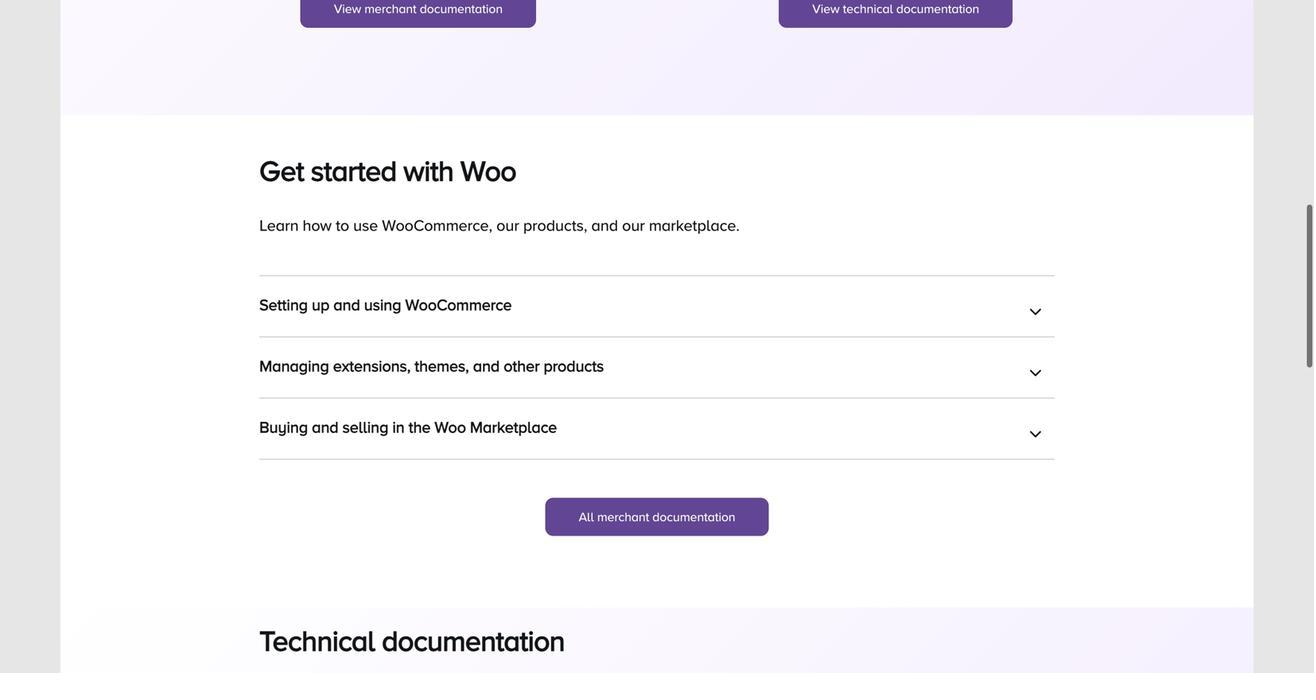 Task type: locate. For each thing, give the bounding box(es) containing it.
0 vertical spatial woocommerce
[[405, 296, 512, 314]]

setting
[[259, 296, 308, 314]]

our left "products,"
[[496, 217, 519, 234]]

started
[[311, 155, 397, 186]]

products
[[544, 357, 604, 375]]

1 vertical spatial chevron up image
[[1030, 363, 1042, 379]]

merchant
[[364, 1, 417, 15], [597, 510, 649, 524]]

woocommerce
[[405, 296, 512, 314], [277, 445, 382, 463]]

payments
[[386, 445, 453, 463]]

woo up the learn how to use woocommerce, our products, and our marketplace.
[[460, 155, 516, 186]]

1 vertical spatial woocommerce
[[277, 445, 382, 463]]

to left use
[[336, 217, 349, 234]]

all merchant documentation link
[[545, 499, 769, 537]]

0 vertical spatial merchant
[[364, 1, 417, 15]]

and
[[591, 217, 618, 234], [333, 296, 360, 314], [473, 357, 500, 375], [312, 419, 339, 436]]

woo right the in the left of the page
[[435, 419, 466, 436]]

0 vertical spatial chevron up image
[[1030, 302, 1042, 318]]

woocommerce payments link
[[277, 445, 453, 463]]

1 vertical spatial to
[[314, 384, 328, 401]]

extensions,
[[333, 357, 411, 375]]

woo
[[460, 155, 516, 186], [435, 419, 466, 436]]

get up learn
[[259, 155, 304, 186]]

more
[[289, 454, 323, 471]]

to
[[336, 217, 349, 234], [314, 384, 328, 401]]

get
[[259, 155, 304, 186], [277, 362, 302, 379]]

0 horizontal spatial view
[[334, 1, 361, 15]]

1 horizontal spatial view
[[812, 1, 840, 15]]

view merchant documentation
[[334, 1, 503, 15]]

features link
[[277, 406, 337, 424]]

1 vertical spatial woo
[[435, 419, 466, 436]]

woocommerce up themes,
[[405, 296, 512, 314]]

0 horizontal spatial our
[[496, 217, 519, 234]]

up
[[312, 296, 330, 314]]

1 view from the left
[[334, 1, 361, 15]]

get up how- at the left
[[277, 362, 302, 379]]

0 horizontal spatial merchant
[[364, 1, 417, 15]]

technical documentation
[[259, 625, 565, 657]]

0 horizontal spatial to
[[314, 384, 328, 401]]

see
[[259, 454, 285, 471]]

how-to guides link
[[277, 384, 379, 401]]

how-
[[277, 384, 314, 401]]

view technical documentation
[[812, 1, 979, 15]]

all
[[579, 510, 594, 524]]

get inside get help how-to guides features
[[277, 362, 302, 379]]

using
[[364, 296, 401, 314]]

view
[[334, 1, 361, 15], [812, 1, 840, 15]]

our
[[496, 217, 519, 234], [622, 217, 645, 234]]

3 chevron up image from the top
[[1030, 425, 1042, 440]]

managing extensions, themes, and other products
[[259, 357, 604, 375]]

1 vertical spatial merchant
[[597, 510, 649, 524]]

documentation for all merchant documentation
[[652, 510, 735, 524]]

to down help
[[314, 384, 328, 401]]

features
[[277, 406, 337, 424]]

0 horizontal spatial woocommerce
[[277, 445, 382, 463]]

other
[[504, 357, 540, 375]]

1 horizontal spatial our
[[622, 217, 645, 234]]

1 horizontal spatial merchant
[[597, 510, 649, 524]]

view merchant documentation link
[[300, 0, 536, 28]]

get help link
[[277, 362, 336, 379]]

1 chevron up image from the top
[[1030, 302, 1042, 318]]

in
[[392, 419, 405, 436]]

woocommerce down themes at the bottom of the page
[[277, 445, 382, 463]]

our left the marketplace. at the top of page
[[622, 217, 645, 234]]

see more link
[[259, 454, 323, 471]]

2 chevron up image from the top
[[1030, 363, 1042, 379]]

2 view from the left
[[812, 1, 840, 15]]

use
[[353, 217, 378, 234]]

2 our from the left
[[622, 217, 645, 234]]

chevron up image
[[1030, 302, 1042, 318], [1030, 363, 1042, 379], [1030, 425, 1042, 440]]

documentation
[[420, 1, 503, 15], [896, 1, 979, 15], [652, 510, 735, 524], [382, 625, 565, 657]]

1 horizontal spatial to
[[336, 217, 349, 234]]

the
[[409, 419, 431, 436]]

1 vertical spatial get
[[277, 362, 302, 379]]

2 vertical spatial chevron up image
[[1030, 425, 1042, 440]]

themes woocommerce payments
[[277, 423, 453, 463]]

0 vertical spatial get
[[259, 155, 304, 186]]



Task type: vqa. For each thing, say whether or not it's contained in the screenshot.
or at the top of the page
no



Task type: describe. For each thing, give the bounding box(es) containing it.
guides
[[332, 384, 379, 401]]

help
[[305, 362, 336, 379]]

themes,
[[415, 357, 469, 375]]

technical
[[843, 1, 893, 15]]

buying
[[259, 419, 308, 436]]

buying and selling in the woo marketplace
[[259, 419, 557, 436]]

merchant for view
[[364, 1, 417, 15]]

get for get started with woo
[[259, 155, 304, 186]]

merchant for all
[[597, 510, 649, 524]]

get help how-to guides features
[[277, 362, 379, 424]]

1 horizontal spatial woocommerce
[[405, 296, 512, 314]]

view for view technical documentation
[[812, 1, 840, 15]]

view technical documentation link
[[779, 0, 1013, 28]]

see more
[[259, 454, 323, 471]]

how
[[303, 217, 332, 234]]

products,
[[523, 217, 587, 234]]

technical
[[259, 625, 375, 657]]

themes link
[[277, 423, 332, 440]]

woocommerce inside themes woocommerce payments
[[277, 445, 382, 463]]

selling
[[342, 419, 388, 436]]

managing
[[259, 357, 329, 375]]

0 vertical spatial woo
[[460, 155, 516, 186]]

chevron up image for woo
[[1030, 425, 1042, 440]]

marketplace.
[[649, 217, 740, 234]]

learn
[[259, 217, 299, 234]]

chevron up image for products
[[1030, 363, 1042, 379]]

setting up and using woocommerce
[[259, 296, 512, 314]]

to inside get help how-to guides features
[[314, 384, 328, 401]]

1 our from the left
[[496, 217, 519, 234]]

0 vertical spatial to
[[336, 217, 349, 234]]

documentation for view technical documentation
[[896, 1, 979, 15]]

get for get help how-to guides features
[[277, 362, 302, 379]]

woocommerce,
[[382, 217, 492, 234]]

view for view merchant documentation
[[334, 1, 361, 15]]

all merchant documentation
[[579, 510, 735, 524]]

with
[[403, 155, 454, 186]]

get started with woo
[[259, 155, 516, 186]]

learn how to use woocommerce, our products, and our marketplace.
[[259, 217, 740, 234]]

documentation for view merchant documentation
[[420, 1, 503, 15]]

themes
[[277, 423, 332, 440]]

marketplace
[[470, 419, 557, 436]]



